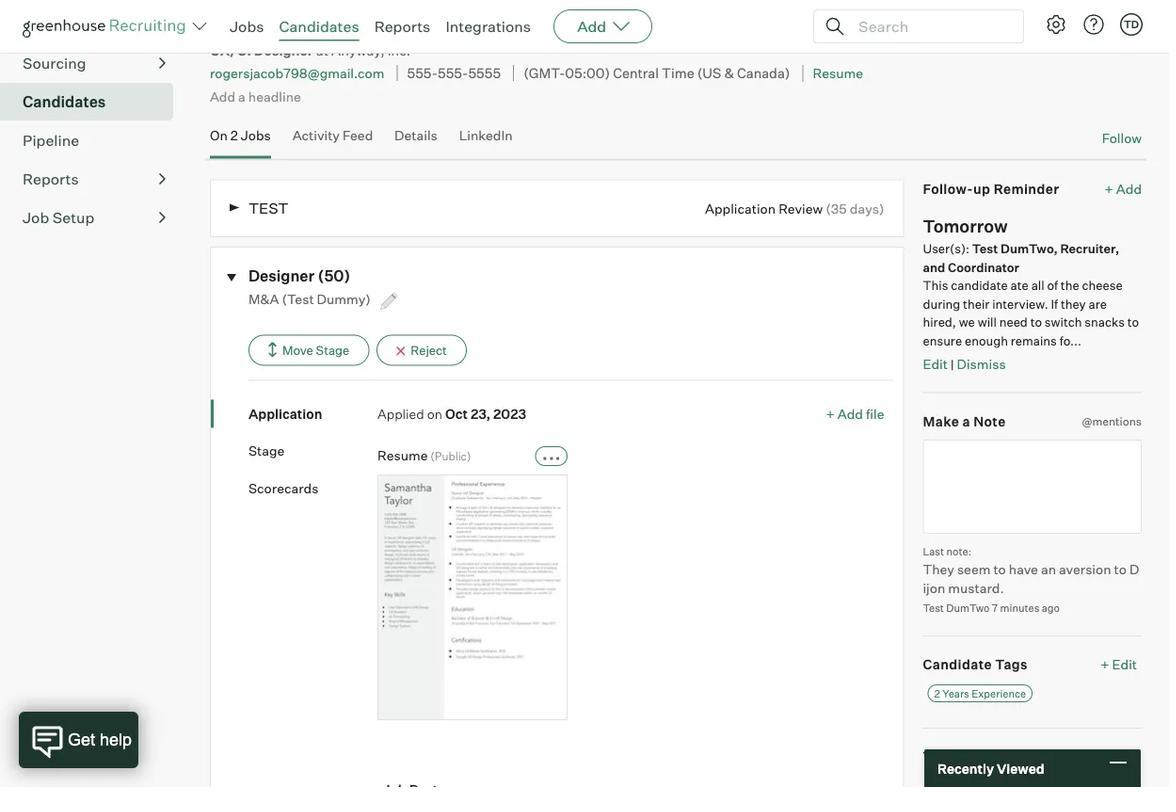 Task type: locate. For each thing, give the bounding box(es) containing it.
1 vertical spatial resume
[[378, 447, 428, 464]]

sourcing
[[23, 54, 86, 73]]

0 vertical spatial resume
[[813, 65, 864, 81]]

designer up "rogersjacob798@gmail.com"
[[254, 42, 313, 59]]

1 vertical spatial candidates link
[[23, 91, 166, 113]]

reports link down pipeline link
[[23, 168, 166, 190]]

candidate tags
[[923, 656, 1028, 673]]

1 horizontal spatial edit
[[1080, 7, 1105, 23]]

test down ijon
[[923, 601, 944, 614]]

application
[[705, 200, 776, 217], [248, 406, 322, 422]]

to up the remains
[[1031, 315, 1043, 330]]

to
[[1031, 315, 1043, 330], [1128, 315, 1140, 330], [994, 561, 1006, 578], [1115, 561, 1127, 578]]

sourcing link
[[23, 52, 166, 75]]

oct
[[445, 406, 468, 422]]

reports down pipeline
[[23, 170, 79, 189]]

2 horizontal spatial edit
[[1113, 656, 1138, 673]]

1 horizontal spatial 2
[[935, 687, 941, 700]]

reports up inc.
[[374, 17, 431, 36]]

2023
[[493, 406, 527, 422]]

have
[[1009, 561, 1039, 578]]

canada)
[[737, 65, 791, 81]]

candidates
[[279, 17, 359, 36], [23, 92, 106, 111]]

the
[[1061, 278, 1080, 293]]

7
[[992, 601, 998, 614]]

0 vertical spatial candidates link
[[279, 17, 359, 36]]

activity feed
[[293, 127, 373, 144]]

scorecards link
[[248, 479, 378, 497]]

tags
[[996, 656, 1028, 673]]

follow-up reminder
[[923, 180, 1060, 197]]

job
[[23, 15, 49, 34], [23, 208, 49, 227]]

None text field
[[923, 440, 1142, 534]]

linkedin
[[459, 127, 513, 144]]

2
[[231, 127, 238, 144], [935, 687, 941, 700]]

+ right 'tags'
[[1101, 656, 1110, 673]]

(50)
[[318, 266, 351, 285]]

move stage button
[[248, 335, 369, 366]]

stage right 'move'
[[316, 343, 350, 358]]

feed
[[343, 127, 373, 144]]

application left review
[[705, 200, 776, 217]]

candidates down sourcing
[[23, 92, 106, 111]]

note
[[974, 413, 1006, 430]]

&
[[725, 65, 734, 81]]

0 horizontal spatial stage
[[248, 443, 285, 459]]

0 horizontal spatial a
[[238, 88, 246, 104]]

a
[[238, 88, 246, 104], [963, 413, 971, 430]]

reports link up inc.
[[374, 17, 431, 36]]

+ for + edit
[[1101, 656, 1110, 673]]

test inside test dumtwo, recruiter, and coordinator
[[973, 241, 999, 256]]

candidates link up at at the left of page
[[279, 17, 359, 36]]

+ add link
[[1105, 180, 1142, 198]]

resume for resume
[[813, 65, 864, 81]]

a left note
[[963, 413, 971, 430]]

recently
[[938, 760, 994, 777]]

1 job from the top
[[23, 15, 49, 34]]

applied      on oct 23, 2023
[[378, 406, 527, 422]]

enough
[[965, 333, 1009, 348]]

0 horizontal spatial candidates link
[[23, 91, 166, 113]]

add up on
[[210, 88, 235, 104]]

1 horizontal spatial application
[[705, 200, 776, 217]]

to left the d
[[1115, 561, 1127, 578]]

edit inside this candidate ate all of the cheese during their interview. if they are hired, we will need to switch snacks to ensure enough remains fo... edit | dismiss
[[923, 356, 948, 372]]

add inside popup button
[[577, 17, 607, 36]]

0 vertical spatial stage
[[316, 343, 350, 358]]

review
[[779, 200, 823, 217]]

1 horizontal spatial stage
[[316, 343, 350, 358]]

edit profile
[[1080, 7, 1147, 23]]

minutes
[[1001, 601, 1040, 614]]

05:00)
[[565, 65, 610, 81]]

job dashboard
[[23, 15, 130, 34]]

1 horizontal spatial candidates
[[279, 17, 359, 36]]

555- down "integrations"
[[438, 65, 468, 81]]

1 vertical spatial +
[[826, 406, 835, 422]]

job left setup
[[23, 208, 49, 227]]

job for job dashboard
[[23, 15, 49, 34]]

1 vertical spatial reports
[[23, 170, 79, 189]]

anyway,
[[332, 42, 385, 59]]

0 horizontal spatial edit
[[923, 356, 948, 372]]

applied
[[378, 406, 424, 422]]

0 vertical spatial 2
[[231, 127, 238, 144]]

+ left file on the bottom of the page
[[826, 406, 835, 422]]

dumtwo,
[[1001, 241, 1058, 256]]

resume down the applied
[[378, 447, 428, 464]]

on
[[427, 406, 443, 422]]

555- down inc.
[[407, 65, 438, 81]]

test up coordinator
[[973, 241, 999, 256]]

2 left years
[[935, 687, 941, 700]]

dismiss link
[[957, 356, 1006, 372]]

stage inside button
[[316, 343, 350, 358]]

0 horizontal spatial test
[[923, 601, 944, 614]]

an
[[1041, 561, 1057, 578]]

1 vertical spatial test
[[923, 601, 944, 614]]

2 555- from the left
[[438, 65, 468, 81]]

+ for + add
[[1105, 180, 1114, 197]]

1 horizontal spatial reports link
[[374, 17, 431, 36]]

0 vertical spatial test
[[973, 241, 999, 256]]

2 right on
[[231, 127, 238, 144]]

ux/ui
[[210, 42, 251, 59]]

1 horizontal spatial resume
[[813, 65, 864, 81]]

2 vertical spatial +
[[1101, 656, 1110, 673]]

up
[[974, 180, 991, 197]]

1 vertical spatial reports link
[[23, 168, 166, 190]]

scorecards
[[248, 480, 319, 496]]

of
[[1048, 278, 1059, 293]]

tools
[[923, 749, 960, 765]]

snacks
[[1085, 315, 1125, 330]]

(gmt-05:00) central time (us & canada)
[[524, 65, 791, 81]]

0 vertical spatial application
[[705, 200, 776, 217]]

1 vertical spatial job
[[23, 208, 49, 227]]

stage
[[316, 343, 350, 358], [248, 443, 285, 459]]

designer
[[254, 42, 313, 59], [248, 266, 315, 285]]

0 vertical spatial reports
[[374, 17, 431, 36]]

a left headline at the top left of the page
[[238, 88, 246, 104]]

0 vertical spatial reports link
[[374, 17, 431, 36]]

1 vertical spatial jobs
[[241, 127, 271, 144]]

details
[[395, 127, 438, 144]]

linkedin link
[[459, 127, 513, 155]]

1 vertical spatial 2
[[935, 687, 941, 700]]

0 horizontal spatial application
[[248, 406, 322, 422]]

0 vertical spatial job
[[23, 15, 49, 34]]

job setup
[[23, 208, 95, 227]]

0 vertical spatial designer
[[254, 42, 313, 59]]

test inside 'last note: they seem to have an aversion to d ijon mustard. test dumtwo               7 minutes               ago'
[[923, 601, 944, 614]]

designer up (test
[[248, 266, 315, 285]]

resume right canada)
[[813, 65, 864, 81]]

0 horizontal spatial 2
[[231, 127, 238, 144]]

0 vertical spatial a
[[238, 88, 246, 104]]

note:
[[947, 545, 972, 558]]

job dashboard link
[[23, 13, 166, 36]]

555-
[[407, 65, 438, 81], [438, 65, 468, 81]]

candidates up at at the left of page
[[279, 17, 359, 36]]

reject
[[411, 343, 447, 358]]

seem
[[958, 561, 991, 578]]

jobs up 'ux/ui'
[[230, 17, 264, 36]]

23,
[[471, 406, 491, 422]]

1 horizontal spatial test
[[973, 241, 999, 256]]

ate
[[1011, 278, 1029, 293]]

jacob rogers ux/ui designer at anyway, inc.
[[210, 8, 411, 59]]

candidates link
[[279, 17, 359, 36], [23, 91, 166, 113]]

1 vertical spatial candidates
[[23, 92, 106, 111]]

2 years experience
[[935, 687, 1027, 700]]

+ for + add file
[[826, 406, 835, 422]]

stage up scorecards
[[248, 443, 285, 459]]

headline
[[248, 88, 301, 104]]

test
[[973, 241, 999, 256], [923, 601, 944, 614]]

hired,
[[923, 315, 957, 330]]

1 vertical spatial a
[[963, 413, 971, 430]]

ago
[[1042, 601, 1060, 614]]

1 vertical spatial designer
[[248, 266, 315, 285]]

1 vertical spatial edit
[[923, 356, 948, 372]]

application up stage link
[[248, 406, 322, 422]]

1 vertical spatial application
[[248, 406, 322, 422]]

if
[[1051, 296, 1059, 311]]

candidate
[[951, 278, 1008, 293]]

follow-
[[923, 180, 974, 197]]

jobs inside on 2 jobs link
[[241, 127, 271, 144]]

candidates link down 'sourcing' link
[[23, 91, 166, 113]]

1 horizontal spatial reports
[[374, 17, 431, 36]]

1 horizontal spatial a
[[963, 413, 971, 430]]

pipeline
[[23, 131, 79, 150]]

resume for resume (public)
[[378, 447, 428, 464]]

jobs right on
[[241, 127, 271, 144]]

0 vertical spatial +
[[1105, 180, 1114, 197]]

+ down follow link
[[1105, 180, 1114, 197]]

add up 05:00)
[[577, 17, 607, 36]]

0 horizontal spatial resume
[[378, 447, 428, 464]]

job up sourcing
[[23, 15, 49, 34]]

ensure
[[923, 333, 963, 348]]

(gmt-
[[524, 65, 565, 81]]

2 job from the top
[[23, 208, 49, 227]]

greenhouse recruiting image
[[23, 15, 192, 38]]



Task type: vqa. For each thing, say whether or not it's contained in the screenshot.
address inside the 'Allow Anyone With Job Or Site Admin Permissions To Send Emails From My Address'
no



Task type: describe. For each thing, give the bounding box(es) containing it.
Search text field
[[854, 13, 1007, 40]]

recently viewed
[[938, 760, 1045, 777]]

remains
[[1011, 333, 1057, 348]]

+ add file
[[826, 406, 885, 422]]

fo...
[[1060, 333, 1082, 348]]

will
[[978, 315, 997, 330]]

d
[[1130, 561, 1140, 578]]

follow link
[[1102, 129, 1142, 147]]

rogersjacob798@gmail.com link
[[210, 65, 385, 81]]

integrations link
[[446, 17, 531, 36]]

make a note
[[923, 413, 1006, 430]]

0 vertical spatial edit
[[1080, 7, 1105, 23]]

need
[[1000, 315, 1028, 330]]

cheese
[[1082, 278, 1123, 293]]

integrations
[[446, 17, 531, 36]]

pipeline link
[[23, 129, 166, 152]]

add button
[[554, 9, 653, 43]]

0 horizontal spatial candidates
[[23, 92, 106, 111]]

0 vertical spatial candidates
[[279, 17, 359, 36]]

file
[[866, 406, 885, 422]]

resume link
[[813, 65, 864, 81]]

add left file on the bottom of the page
[[838, 406, 864, 422]]

designer inside jacob rogers ux/ui designer at anyway, inc.
[[254, 42, 313, 59]]

m&a (test dummy)
[[248, 291, 374, 308]]

days)
[[850, 200, 885, 217]]

dashboard
[[52, 15, 130, 34]]

td button
[[1117, 9, 1147, 40]]

on
[[210, 127, 228, 144]]

0 horizontal spatial reports link
[[23, 168, 166, 190]]

and
[[923, 260, 946, 275]]

2 years experience link
[[928, 685, 1033, 703]]

2 vertical spatial edit
[[1113, 656, 1138, 673]]

1 555- from the left
[[407, 65, 438, 81]]

(us
[[698, 65, 722, 81]]

application for application review (35 days)
[[705, 200, 776, 217]]

inc.
[[388, 42, 411, 59]]

application review (35 days)
[[705, 200, 885, 217]]

jacob
[[210, 8, 271, 34]]

recruiter,
[[1061, 241, 1120, 256]]

0 vertical spatial jobs
[[230, 17, 264, 36]]

dumtwo
[[947, 601, 990, 614]]

to left have
[[994, 561, 1006, 578]]

+ edit
[[1101, 656, 1138, 673]]

td button
[[1121, 13, 1143, 36]]

last note: they seem to have an aversion to d ijon mustard. test dumtwo               7 minutes               ago
[[923, 545, 1140, 614]]

rogersjacob798@gmail.com
[[210, 65, 385, 81]]

tomorrow
[[923, 215, 1008, 236]]

reminder
[[994, 180, 1060, 197]]

candidate
[[923, 656, 993, 673]]

0 horizontal spatial reports
[[23, 170, 79, 189]]

this
[[923, 278, 949, 293]]

@mentions link
[[1082, 412, 1142, 430]]

coordinator
[[948, 260, 1020, 275]]

a for add
[[238, 88, 246, 104]]

follow
[[1102, 130, 1142, 147]]

edit profile link
[[1080, 7, 1147, 23]]

(public)
[[431, 449, 471, 463]]

on 2 jobs
[[210, 127, 271, 144]]

switch
[[1045, 315, 1083, 330]]

add a headline
[[210, 88, 301, 104]]

time
[[662, 65, 695, 81]]

a for make
[[963, 413, 971, 430]]

5555
[[468, 65, 501, 81]]

activity
[[293, 127, 340, 144]]

1 horizontal spatial candidates link
[[279, 17, 359, 36]]

to right "snacks"
[[1128, 315, 1140, 330]]

last
[[923, 545, 945, 558]]

viewed
[[997, 760, 1045, 777]]

td
[[1124, 18, 1140, 31]]

|
[[951, 357, 955, 372]]

555-555-5555
[[407, 65, 501, 81]]

(35
[[826, 200, 847, 217]]

they
[[923, 561, 955, 578]]

rogers
[[276, 8, 348, 34]]

job for job setup
[[23, 208, 49, 227]]

configure image
[[1045, 13, 1068, 36]]

aversion
[[1059, 561, 1112, 578]]

+ add file link
[[826, 405, 885, 423]]

reject button
[[377, 335, 467, 366]]

activity feed link
[[293, 127, 373, 155]]

mustard.
[[949, 580, 1005, 597]]

1 vertical spatial stage
[[248, 443, 285, 459]]

ijon
[[923, 580, 946, 597]]

add down follow
[[1117, 180, 1142, 197]]

dummy)
[[317, 291, 371, 308]]

@mentions
[[1082, 414, 1142, 428]]

resume (public)
[[378, 447, 471, 464]]

at
[[316, 42, 329, 59]]

during
[[923, 296, 961, 311]]

interview.
[[993, 296, 1049, 311]]

all
[[1032, 278, 1045, 293]]

we
[[959, 315, 976, 330]]

test dumtwo, recruiter, and coordinator
[[923, 241, 1120, 275]]

designer (50)
[[248, 266, 351, 285]]

test
[[248, 199, 289, 218]]

application link
[[248, 405, 378, 423]]

application for application
[[248, 406, 322, 422]]

on 2 jobs link
[[210, 127, 271, 155]]



